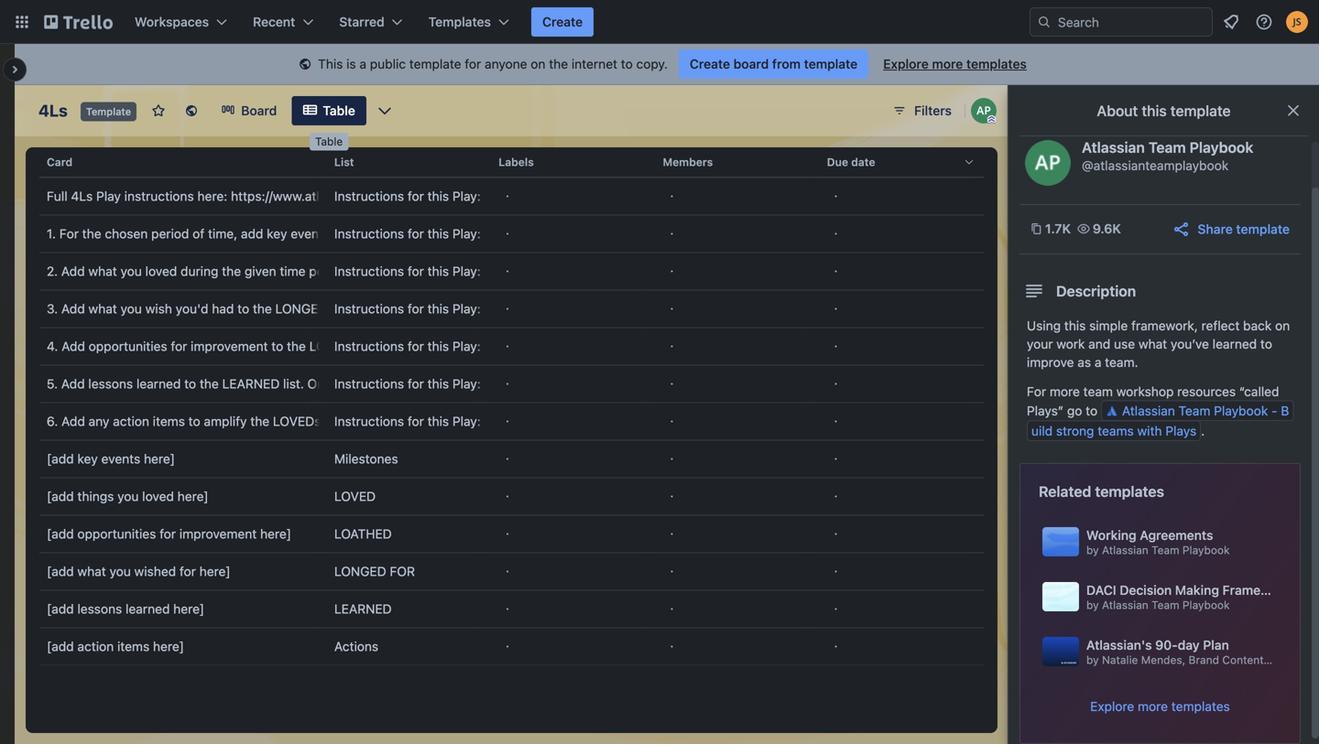 Task type: locate. For each thing, give the bounding box(es) containing it.
[add down 6.
[[47, 452, 74, 467]]

1 vertical spatial by
[[1086, 599, 1099, 612]]

explore more templates up filters
[[883, 56, 1027, 71]]

11 row from the top
[[39, 516, 984, 553]]

add right 4.
[[62, 339, 85, 354]]

0 horizontal spatial create
[[542, 14, 583, 29]]

1 vertical spatial items
[[117, 639, 150, 654]]

[add up [add action items here]
[[47, 602, 74, 617]]

here:
[[197, 189, 227, 204]]

table up table tooltip
[[323, 103, 355, 118]]

1 horizontal spatial items
[[153, 414, 185, 429]]

retrospective-
[[546, 189, 630, 204]]

3 instructions from the top
[[334, 264, 404, 279]]

0 vertical spatial items
[[153, 414, 185, 429]]

team inside atlassian's 90-day plan by natalie mendes, brand content team lead
[[1267, 654, 1295, 667]]

explore for the rightmost explore more templates "link"
[[1090, 699, 1134, 714]]

row containing 1. for the chosen period of time, add key events to the milestones list. one milestone per card.
[[39, 215, 984, 253]]

for inside for more team workshop resources "called plays" go to
[[1027, 384, 1046, 399]]

this for events
[[427, 226, 449, 241]]

one inside the 4. add opportunities for improvement to the loathed list. one per card. link
[[395, 339, 419, 354]]

by down working
[[1086, 544, 1099, 557]]

0 vertical spatial atlassian team playbook (atlassianteamplaybook) image
[[971, 98, 997, 124]]

events up time
[[291, 226, 330, 241]]

[add for [add what you wished for here]
[[47, 564, 74, 579]]

an
[[648, 414, 662, 429]]

for
[[331, 301, 356, 316], [390, 564, 415, 579]]

1 vertical spatial create
[[690, 56, 730, 71]]

1 horizontal spatial for
[[390, 564, 415, 579]]

what
[[88, 264, 117, 279], [88, 301, 117, 316], [1139, 337, 1167, 352], [77, 564, 106, 579]]

plays
[[1165, 424, 1197, 439]]

you
[[120, 264, 142, 279], [121, 301, 142, 316], [117, 489, 139, 504], [109, 564, 131, 579]]

explore more templates down mendes, at the bottom
[[1090, 699, 1230, 714]]

on right anyone
[[531, 56, 545, 71]]

1 horizontal spatial for
[[1027, 384, 1046, 399]]

playbook inside daci decision making framework by atlassian team playbook
[[1183, 599, 1230, 612]]

2 vertical spatial more
[[1138, 699, 1168, 714]]

add inside 'link'
[[61, 414, 85, 429]]

[add lessons learned here] link
[[47, 591, 320, 628]]

table
[[26, 140, 998, 734]]

0 horizontal spatial and
[[324, 414, 346, 429]]

1 play: from the top
[[452, 189, 481, 204]]

improvement
[[191, 339, 268, 354], [179, 527, 257, 542]]

6 instructions from the top
[[334, 376, 404, 392]]

1 vertical spatial templates
[[1095, 483, 1164, 501]]

2 [add from the top
[[47, 489, 74, 504]]

0 horizontal spatial actions
[[334, 639, 378, 654]]

[add inside "link"
[[47, 639, 74, 654]]

5 play: from the top
[[452, 339, 481, 354]]

1 horizontal spatial longed
[[334, 564, 386, 579]]

3 by from the top
[[1086, 654, 1099, 667]]

5 instructions from the top
[[334, 339, 404, 354]]

by
[[1086, 544, 1099, 557], [1086, 599, 1099, 612], [1086, 654, 1099, 667]]

row containing full 4ls play instructions here: https://www.atlassian.com/team-playbook/plays/4-ls-retrospective-technique
[[39, 178, 984, 215]]

create inside button
[[542, 14, 583, 29]]

back to home image
[[44, 7, 113, 37]]

explore down natalie
[[1090, 699, 1134, 714]]

templates up this member is an admin of this board. icon
[[966, 56, 1027, 71]]

10 row from the top
[[39, 478, 984, 516]]

1 horizontal spatial atlassian team playbook (atlassianteamplaybook) image
[[1025, 140, 1071, 186]]

milestones down removed
[[334, 452, 398, 467]]

0 horizontal spatial atlassian team playbook (atlassianteamplaybook) image
[[971, 98, 997, 124]]

instructions for this play: for events
[[334, 226, 481, 241]]

1 horizontal spatial more
[[1050, 384, 1080, 399]]

loved down full 4ls play instructions here: https://www.atlassian.com/team-playbook/plays/4-ls-retrospective-technique link in the top of the page
[[388, 264, 430, 279]]

the up amplify
[[200, 376, 219, 392]]

add right the "2." at the top of the page
[[61, 264, 85, 279]]

team
[[1149, 139, 1186, 156], [1179, 404, 1210, 419], [1152, 544, 1179, 557], [1152, 599, 1179, 612], [1267, 654, 1295, 667]]

1. for the chosen period of time, add key events to the milestones list. one milestone per card. link
[[47, 216, 604, 252]]

2 vertical spatial by
[[1086, 654, 1099, 667]]

key right add
[[267, 226, 287, 241]]

playbook down "called
[[1214, 404, 1268, 419]]

by for daci
[[1086, 599, 1099, 612]]

[add down '[add things you loved here]' at the bottom of the page
[[47, 527, 74, 542]]

anyone
[[485, 56, 527, 71]]

7 instructions for this play: from the top
[[334, 414, 481, 429]]

items up [add key events here] link
[[153, 414, 185, 429]]

[add for [add opportunities for improvement here]
[[47, 527, 74, 542]]

john smith (johnsmith38824343) image
[[1286, 11, 1308, 33]]

instructions for this play:
[[334, 189, 481, 204], [334, 226, 481, 241], [334, 264, 481, 279], [334, 301, 481, 316], [334, 339, 481, 354], [334, 376, 481, 392], [334, 414, 481, 429]]

this inside the using this simple framework, reflect back on your work and use what you've learned to improve as a team.
[[1064, 318, 1086, 333]]

1 instructions for this play: from the top
[[334, 189, 481, 204]]

team inside daci decision making framework by atlassian team playbook
[[1152, 599, 1179, 612]]

2. add what you loved during the given time period to the loved list. one per card.
[[47, 264, 538, 279]]

time,
[[208, 226, 237, 241]]

7 play: from the top
[[452, 414, 481, 429]]

create inside "link"
[[690, 56, 730, 71]]

key up things
[[77, 452, 98, 467]]

instructions
[[334, 189, 404, 204], [334, 226, 404, 241], [334, 264, 404, 279], [334, 301, 404, 316], [334, 339, 404, 354], [334, 376, 404, 392], [334, 414, 404, 429]]

a inside the using this simple framework, reflect back on your work and use what you've learned to improve as a team.
[[1095, 355, 1101, 370]]

row containing 4. add opportunities for improvement to the loathed list. one per card.
[[39, 328, 984, 365]]

playbook down the agreements
[[1183, 544, 1230, 557]]

1 horizontal spatial key
[[267, 226, 287, 241]]

1 horizontal spatial create
[[690, 56, 730, 71]]

team down the agreements
[[1152, 544, 1179, 557]]

this for period
[[427, 264, 449, 279]]

add
[[61, 264, 85, 279], [61, 301, 85, 316], [62, 339, 85, 354], [61, 376, 85, 392], [61, 414, 85, 429]]

[add down '[add lessons learned here]'
[[47, 639, 74, 654]]

8 row from the top
[[39, 403, 984, 441]]

0 vertical spatial templates
[[966, 56, 1027, 71]]

a right 'as'
[[1095, 355, 1101, 370]]

recent button
[[242, 7, 325, 37]]

more up go at the bottom
[[1050, 384, 1080, 399]]

play: for per
[[452, 376, 481, 392]]

templates button
[[417, 7, 520, 37]]

atlassian down about
[[1082, 139, 1145, 156]]

filters button
[[887, 96, 957, 125]]

1 vertical spatial lessons
[[77, 602, 122, 617]]

learned
[[222, 376, 280, 392], [334, 602, 392, 617]]

1 vertical spatial date
[[767, 414, 793, 429]]

the down full 4ls play instructions here: https://www.atlassian.com/team-playbook/plays/4-ls-retrospective-technique link in the top of the page
[[349, 226, 368, 241]]

template right 'from'
[[804, 56, 858, 71]]

[add action items here] link
[[47, 629, 320, 665]]

explore more templates link
[[872, 49, 1038, 79], [1090, 698, 1230, 716]]

templates for the rightmost explore more templates "link"
[[1171, 699, 1230, 714]]

0 vertical spatial for
[[59, 226, 79, 241]]

instructions for this play: for one
[[334, 339, 481, 354]]

play: for technique
[[452, 189, 481, 204]]

play: for period
[[452, 264, 481, 279]]

card.
[[574, 226, 604, 241], [508, 264, 538, 279], [435, 301, 465, 316], [446, 339, 476, 354], [358, 376, 388, 392]]

learned down the reflect
[[1213, 337, 1257, 352]]

1 horizontal spatial on
[[1275, 318, 1290, 333]]

instructions
[[124, 189, 194, 204]]

what inside 'link'
[[77, 564, 106, 579]]

things
[[77, 489, 114, 504]]

4 instructions for this play: from the top
[[334, 301, 481, 316]]

1 vertical spatial explore more templates
[[1090, 699, 1230, 714]]

by left natalie
[[1086, 654, 1099, 667]]

atlassian team playbook (atlassianteamplaybook) image
[[971, 98, 997, 124], [1025, 140, 1071, 186]]

this for longed
[[427, 301, 449, 316]]

team up the @atlassianteamplaybook on the top right of page
[[1149, 139, 1186, 156]]

0 horizontal spatial on
[[531, 56, 545, 71]]

on
[[531, 56, 545, 71], [1275, 318, 1290, 333]]

instructions for retrospective-
[[334, 189, 404, 204]]

the left internet
[[549, 56, 568, 71]]

2 vertical spatial a
[[731, 414, 738, 429]]

what right the 3.
[[88, 301, 117, 316]]

lead
[[1298, 654, 1319, 667]]

0 horizontal spatial learned
[[222, 376, 280, 392]]

a right "is"
[[359, 56, 366, 71]]

and down simple
[[1088, 337, 1110, 352]]

more for the leftmost explore more templates "link"
[[932, 56, 963, 71]]

1 horizontal spatial date
[[851, 156, 875, 169]]

share template
[[1198, 222, 1290, 237]]

loathed
[[309, 339, 367, 354], [334, 527, 392, 542]]

add for 4.
[[62, 339, 85, 354]]

what inside the using this simple framework, reflect back on your work and use what you've learned to improve as a team.
[[1139, 337, 1167, 352]]

2 by from the top
[[1086, 599, 1099, 612]]

card
[[47, 156, 73, 169]]

1 horizontal spatial a
[[731, 414, 738, 429]]

date inside 'link'
[[767, 414, 793, 429]]

action inside 'link'
[[113, 414, 149, 429]]

6.
[[47, 414, 58, 429]]

what down the chosen at the left top of the page
[[88, 264, 117, 279]]

by inside daci decision making framework by atlassian team playbook
[[1086, 599, 1099, 612]]

4 row from the top
[[39, 253, 984, 290]]

loved up [add opportunities for improvement here]
[[142, 489, 174, 504]]

0 vertical spatial action
[[113, 414, 149, 429]]

for inside 3. add what you wish you'd had to the longed for list. one per card. link
[[331, 301, 356, 316]]

team inside atlassian team playbook @atlassianteamplaybook
[[1149, 139, 1186, 156]]

a
[[359, 56, 366, 71], [1095, 355, 1101, 370], [731, 414, 738, 429]]

back
[[1243, 318, 1272, 333]]

play:
[[452, 189, 481, 204], [452, 226, 481, 241], [452, 264, 481, 279], [452, 301, 481, 316], [452, 339, 481, 354], [452, 376, 481, 392], [452, 414, 481, 429]]

due date button
[[820, 140, 984, 184]]

you left wished
[[109, 564, 131, 579]]

table tooltip
[[310, 133, 348, 151]]

uild
[[1031, 424, 1053, 439]]

the inside the 4. add opportunities for improvement to the loathed list. one per card. link
[[287, 339, 306, 354]]

chosen
[[105, 226, 148, 241]]

0 horizontal spatial explore more templates link
[[872, 49, 1038, 79]]

create for create board from template
[[690, 56, 730, 71]]

3 instructions for this play: from the top
[[334, 264, 481, 279]]

and right loveds
[[324, 414, 346, 429]]

template right public
[[409, 56, 461, 71]]

playbook down the making
[[1183, 599, 1230, 612]]

0 horizontal spatial date
[[767, 414, 793, 429]]

0 vertical spatial by
[[1086, 544, 1099, 557]]

0 vertical spatial date
[[851, 156, 875, 169]]

by down daci at the bottom of the page
[[1086, 599, 1099, 612]]

5 row from the top
[[39, 290, 984, 328]]

[add left things
[[47, 489, 74, 504]]

lessons up [add action items here]
[[77, 602, 122, 617]]

[add up '[add lessons learned here]'
[[47, 564, 74, 579]]

0 horizontal spatial explore
[[883, 56, 929, 71]]

one inside 3. add what you wish you'd had to the longed for list. one per card. link
[[384, 301, 408, 316]]

0 horizontal spatial key
[[77, 452, 98, 467]]

loathed up removed
[[309, 339, 367, 354]]

5 instructions for this play: from the top
[[334, 339, 481, 354]]

0 horizontal spatial items
[[117, 639, 150, 654]]

a left "due"
[[731, 414, 738, 429]]

instructions for this play: for and
[[334, 414, 481, 429]]

improvement down had
[[191, 339, 268, 354]]

0 vertical spatial loathed
[[309, 339, 367, 354]]

here] inside "link"
[[153, 639, 184, 654]]

row containing [add lessons learned here]
[[39, 591, 984, 628]]

1 vertical spatial loved
[[142, 489, 174, 504]]

more
[[932, 56, 963, 71], [1050, 384, 1080, 399], [1138, 699, 1168, 714]]

add for 2.
[[61, 264, 85, 279]]

1.7k
[[1045, 221, 1071, 236]]

playbook down "about this template"
[[1190, 139, 1253, 156]]

copy.
[[636, 56, 668, 71]]

improvement down [add things you loved here] link
[[179, 527, 257, 542]]

2 horizontal spatial templates
[[1171, 699, 1230, 714]]

one inside 5. add lessons learned to the learned list. one per card. link
[[307, 376, 332, 392]]

labels
[[498, 156, 534, 169]]

templates up working
[[1095, 483, 1164, 501]]

loved
[[388, 264, 430, 279], [334, 489, 376, 504]]

13 row from the top
[[39, 591, 984, 628]]

explore
[[883, 56, 929, 71], [1090, 699, 1134, 714]]

by inside atlassian's 90-day plan by natalie mendes, brand content team lead
[[1086, 654, 1099, 667]]

share
[[1198, 222, 1233, 237]]

0 vertical spatial 4ls
[[38, 101, 68, 120]]

9 row from the top
[[39, 441, 984, 478]]

this is a public template for anyone on the internet to copy.
[[318, 56, 668, 71]]

for up plays"
[[1027, 384, 1046, 399]]

board
[[733, 56, 769, 71]]

more inside for more team workshop resources "called plays" go to
[[1050, 384, 1080, 399]]

1 horizontal spatial events
[[291, 226, 330, 241]]

recent
[[253, 14, 295, 29]]

6 [add from the top
[[47, 639, 74, 654]]

4 [add from the top
[[47, 564, 74, 579]]

explore up filters button
[[883, 56, 929, 71]]

go
[[1067, 404, 1082, 419]]

per
[[551, 226, 571, 241], [485, 264, 505, 279], [412, 301, 431, 316], [422, 339, 442, 354], [335, 376, 355, 392]]

1 vertical spatial more
[[1050, 384, 1080, 399]]

1 vertical spatial period
[[309, 264, 347, 279]]

1 vertical spatial explore more templates link
[[1090, 698, 1230, 716]]

0 horizontal spatial more
[[932, 56, 963, 71]]

6 row from the top
[[39, 328, 984, 365]]

12 row from the top
[[39, 553, 984, 591]]

2 horizontal spatial more
[[1138, 699, 1168, 714]]

0 vertical spatial learned
[[1213, 337, 1257, 352]]

atlassian's
[[1086, 638, 1152, 653]]

1 vertical spatial for
[[390, 564, 415, 579]]

explore for the leftmost explore more templates "link"
[[883, 56, 929, 71]]

0 vertical spatial a
[[359, 56, 366, 71]]

milestones down full 4ls play instructions here: https://www.atlassian.com/team-playbook/plays/4-ls-retrospective-technique link in the top of the page
[[371, 226, 435, 241]]

framework,
[[1131, 318, 1198, 333]]

for right the 1.
[[59, 226, 79, 241]]

loved up longed for
[[334, 489, 376, 504]]

4. add opportunities for improvement to the loathed list. one per card. link
[[47, 328, 476, 365]]

table up list
[[315, 135, 343, 148]]

team up .
[[1179, 404, 1210, 419]]

[add opportunities for improvement here] link
[[47, 516, 320, 553]]

5 [add from the top
[[47, 602, 74, 617]]

due
[[741, 414, 764, 429]]

learned down wish
[[136, 376, 181, 392]]

row containing 5. add lessons learned to the learned list. one per card.
[[39, 365, 984, 403]]

3 [add from the top
[[47, 527, 74, 542]]

using
[[1027, 318, 1061, 333]]

team inside atlassian team playbook - b uild strong teams with plays
[[1179, 404, 1210, 419]]

workspaces
[[135, 14, 209, 29]]

related
[[1039, 483, 1091, 501]]

board
[[241, 103, 277, 118]]

create left board on the right of the page
[[690, 56, 730, 71]]

atlassian team playbook (atlassianteamplaybook) image right filters
[[971, 98, 997, 124]]

you've
[[1171, 337, 1209, 352]]

loved up wish
[[145, 264, 177, 279]]

1 horizontal spatial templates
[[1095, 483, 1164, 501]]

team down decision
[[1152, 599, 1179, 612]]

milestone
[[491, 226, 548, 241]]

atlassian down decision
[[1102, 599, 1149, 612]]

date inside button
[[851, 156, 875, 169]]

the inside 3. add what you wish you'd had to the longed for list. one per card. link
[[253, 301, 272, 316]]

opportunities down wish
[[89, 339, 167, 354]]

[add for [add key events here]
[[47, 452, 74, 467]]

1 vertical spatial explore
[[1090, 699, 1134, 714]]

3 play: from the top
[[452, 264, 481, 279]]

create up internet
[[542, 14, 583, 29]]

row
[[39, 140, 984, 184], [39, 178, 984, 215], [39, 215, 984, 253], [39, 253, 984, 290], [39, 290, 984, 328], [39, 328, 984, 365], [39, 365, 984, 403], [39, 403, 984, 441], [39, 441, 984, 478], [39, 478, 984, 516], [39, 516, 984, 553], [39, 553, 984, 591], [39, 591, 984, 628], [39, 628, 984, 666]]

explore more templates
[[883, 56, 1027, 71], [1090, 699, 1230, 714]]

4ls up the card
[[38, 101, 68, 120]]

1 vertical spatial action
[[77, 639, 114, 654]]

learned down wished
[[126, 602, 170, 617]]

7 instructions from the top
[[334, 414, 404, 429]]

period left of
[[151, 226, 189, 241]]

0 vertical spatial explore
[[883, 56, 929, 71]]

this for technique
[[427, 189, 449, 204]]

0 horizontal spatial for
[[331, 301, 356, 316]]

row containing [add things you loved here]
[[39, 478, 984, 516]]

action
[[113, 414, 149, 429], [77, 639, 114, 654]]

is
[[346, 56, 356, 71]]

2 horizontal spatial and
[[1088, 337, 1110, 352]]

1 instructions from the top
[[334, 189, 404, 204]]

team left lead
[[1267, 654, 1295, 667]]

loatheds
[[427, 414, 492, 429]]

1 by from the top
[[1086, 544, 1099, 557]]

to down https://www.atlassian.com/team-
[[333, 226, 345, 241]]

atlassian team playbook (atlassianteamplaybook) image up the 1.7k
[[1025, 140, 1071, 186]]

0 horizontal spatial for
[[59, 226, 79, 241]]

0 vertical spatial actions
[[533, 414, 577, 429]]

any
[[89, 414, 109, 429]]

7 row from the top
[[39, 365, 984, 403]]

the right amplify
[[250, 414, 270, 429]]

table inside tooltip
[[315, 135, 343, 148]]

what up '[add lessons learned here]'
[[77, 564, 106, 579]]

on right back
[[1275, 318, 1290, 333]]

of
[[193, 226, 205, 241]]

1 vertical spatial a
[[1095, 355, 1101, 370]]

1 vertical spatial actions
[[334, 639, 378, 654]]

0 vertical spatial key
[[267, 226, 287, 241]]

atlassian down workshop
[[1122, 404, 1175, 419]]

2 instructions for this play: from the top
[[334, 226, 481, 241]]

template
[[409, 56, 461, 71], [804, 56, 858, 71], [1170, 102, 1231, 120], [1236, 222, 1290, 237]]

longed
[[275, 301, 327, 316], [334, 564, 386, 579]]

members
[[663, 156, 713, 169]]

[add for [add things you loved here]
[[47, 489, 74, 504]]

atlassian
[[1082, 139, 1145, 156], [1122, 404, 1175, 419], [1102, 544, 1149, 557], [1102, 599, 1149, 612]]

0 vertical spatial longed
[[275, 301, 327, 316]]

1 vertical spatial events
[[101, 452, 140, 467]]

add for 6.
[[61, 414, 85, 429]]

0 vertical spatial create
[[542, 14, 583, 29]]

to right go at the bottom
[[1086, 404, 1098, 419]]

1 vertical spatial learned
[[334, 602, 392, 617]]

add for 3.
[[61, 301, 85, 316]]

add right the 3.
[[61, 301, 85, 316]]

0 horizontal spatial templates
[[966, 56, 1027, 71]]

1 row from the top
[[39, 140, 984, 184]]

1 [add from the top
[[47, 452, 74, 467]]

plays"
[[1027, 404, 1064, 419]]

loved
[[145, 264, 177, 279], [142, 489, 174, 504]]

[add things you loved here]
[[47, 489, 209, 504]]

1 horizontal spatial 4ls
[[71, 189, 93, 204]]

[add things you loved here] link
[[47, 479, 320, 515]]

members button
[[655, 140, 820, 184]]

0 horizontal spatial loved
[[334, 489, 376, 504]]

row containing 2. add what you loved during the given time period to the loved list. one per card.
[[39, 253, 984, 290]]

explore more templates link down mendes, at the bottom
[[1090, 698, 1230, 716]]

6. add any action items to amplify the loveds and removed the loatheds to the actions list. assign an owner and a due date to each action.
[[47, 414, 884, 429]]

6 instructions for this play: from the top
[[334, 376, 481, 392]]

template inside share template button
[[1236, 222, 1290, 237]]

1 vertical spatial loathed
[[334, 527, 392, 542]]

share template button
[[1172, 220, 1290, 239]]

and for use
[[1088, 337, 1110, 352]]

lessons
[[88, 376, 133, 392], [77, 602, 122, 617]]

for inside 'link'
[[180, 564, 196, 579]]

0 horizontal spatial explore more templates
[[883, 56, 1027, 71]]

1 vertical spatial table
[[315, 135, 343, 148]]

open information menu image
[[1255, 13, 1273, 31]]

you'd
[[176, 301, 208, 316]]

one
[[463, 226, 487, 241], [457, 264, 482, 279], [384, 301, 408, 316], [395, 339, 419, 354], [307, 376, 332, 392]]

2 instructions from the top
[[334, 226, 404, 241]]

3 row from the top
[[39, 215, 984, 253]]

by inside the working agreements by atlassian team playbook
[[1086, 544, 1099, 557]]

1 vertical spatial longed
[[334, 564, 386, 579]]

0 vertical spatial explore more templates
[[883, 56, 1027, 71]]

events up '[add things you loved here]' at the bottom of the page
[[101, 452, 140, 467]]

6. add any action items to amplify the loveds and removed the loatheds to the actions list. assign an owner and a due date to each action. link
[[47, 404, 884, 440]]

row containing 3. add what you wish you'd had to the longed for list. one per card.
[[39, 290, 984, 328]]

4 instructions from the top
[[334, 301, 404, 316]]

[add for [add action items here]
[[47, 639, 74, 654]]

learned down longed for
[[334, 602, 392, 617]]

templates down brand
[[1171, 699, 1230, 714]]

action right any
[[113, 414, 149, 429]]

0 vertical spatial for
[[331, 301, 356, 316]]

2 row from the top
[[39, 178, 984, 215]]

to down back
[[1260, 337, 1272, 352]]

more down mendes, at the bottom
[[1138, 699, 1168, 714]]

14 row from the top
[[39, 628, 984, 666]]

0 horizontal spatial period
[[151, 226, 189, 241]]

and inside the using this simple framework, reflect back on your work and use what you've learned to improve as a team.
[[1088, 337, 1110, 352]]

4 play: from the top
[[452, 301, 481, 316]]

0 vertical spatial loved
[[388, 264, 430, 279]]

period right time
[[309, 264, 347, 279]]

period
[[151, 226, 189, 241], [309, 264, 347, 279]]

2 play: from the top
[[452, 226, 481, 241]]

opportunities down '[add things you loved here]' at the bottom of the page
[[77, 527, 156, 542]]

[add inside 'link'
[[47, 564, 74, 579]]

6 play: from the top
[[452, 376, 481, 392]]

1 vertical spatial key
[[77, 452, 98, 467]]

actions left the assign
[[533, 414, 577, 429]]

1 horizontal spatial learned
[[334, 602, 392, 617]]

4ls inside board name text field
[[38, 101, 68, 120]]

2 vertical spatial templates
[[1171, 699, 1230, 714]]

template inside create board from template "link"
[[804, 56, 858, 71]]

1 horizontal spatial loved
[[388, 264, 430, 279]]



Task type: vqa. For each thing, say whether or not it's contained in the screenshot.


Task type: describe. For each thing, give the bounding box(es) containing it.
1 horizontal spatial explore more templates link
[[1090, 698, 1230, 716]]

9.6k
[[1093, 221, 1121, 236]]

longed for
[[334, 564, 415, 579]]

each
[[812, 414, 841, 429]]

full 4ls play instructions here: https://www.atlassian.com/team-playbook/plays/4-ls-retrospective-technique link
[[47, 178, 689, 215]]

working
[[1086, 528, 1136, 543]]

list button
[[327, 140, 491, 184]]

one inside 1. for the chosen period of time, add key events to the milestones list. one milestone per card. link
[[463, 226, 487, 241]]

this for and
[[427, 414, 449, 429]]

[add key events here] link
[[47, 441, 320, 478]]

[add what you wished for here]
[[47, 564, 231, 579]]

Board name text field
[[29, 96, 77, 125]]

0 vertical spatial learned
[[222, 376, 280, 392]]

create board from template link
[[679, 49, 869, 79]]

1 horizontal spatial explore more templates
[[1090, 699, 1230, 714]]

to right had
[[237, 301, 249, 316]]

instructions for time
[[334, 264, 404, 279]]

0 vertical spatial milestones
[[371, 226, 435, 241]]

templates for the leftmost explore more templates "link"
[[966, 56, 1027, 71]]

brand
[[1189, 654, 1219, 667]]

for inside 1. for the chosen period of time, add key events to the milestones list. one milestone per card. link
[[59, 226, 79, 241]]

0 vertical spatial on
[[531, 56, 545, 71]]

playbook/plays/4-
[[425, 189, 531, 204]]

play: for longed
[[452, 301, 481, 316]]

time
[[280, 264, 306, 279]]

template up atlassian team playbook link
[[1170, 102, 1231, 120]]

Search field
[[1052, 8, 1212, 36]]

instructions for this play: for technique
[[334, 189, 481, 204]]

resources
[[1177, 384, 1236, 399]]

had
[[212, 301, 234, 316]]

framework
[[1223, 583, 1290, 598]]

to down 1. for the chosen period of time, add key events to the milestones list. one milestone per card. link
[[350, 264, 362, 279]]

wish
[[145, 301, 172, 316]]

as
[[1078, 355, 1091, 370]]

the left given
[[222, 264, 241, 279]]

0 vertical spatial period
[[151, 226, 189, 241]]

one inside 2. add what you loved during the given time period to the loved list. one per card. link
[[457, 264, 482, 279]]

table containing full 4ls play instructions here: https://www.atlassian.com/team-playbook/plays/4-ls-retrospective-technique
[[26, 140, 998, 734]]

[add opportunities for improvement here]
[[47, 527, 291, 542]]

instructions for loveds
[[334, 414, 404, 429]]

action inside "link"
[[77, 639, 114, 654]]

5.
[[47, 376, 58, 392]]

related templates
[[1039, 483, 1164, 501]]

1 vertical spatial loved
[[334, 489, 376, 504]]

playbook inside atlassian team playbook - b uild strong teams with plays
[[1214, 404, 1268, 419]]

by for atlassian's
[[1086, 654, 1099, 667]]

to down you'd on the top left
[[184, 376, 196, 392]]

loveds
[[273, 414, 321, 429]]

you down the chosen at the left top of the page
[[120, 264, 142, 279]]

3. add what you wish you'd had to the longed for list. one per card.
[[47, 301, 465, 316]]

templates
[[428, 14, 491, 29]]

amplify
[[204, 414, 247, 429]]

this for one
[[427, 339, 449, 354]]

-
[[1271, 404, 1277, 419]]

removed
[[350, 414, 401, 429]]

[add what you wished for here] link
[[47, 554, 320, 590]]

to right loatheds
[[495, 414, 507, 429]]

loved inside [add things you loved here] link
[[142, 489, 174, 504]]

3.
[[47, 301, 58, 316]]

0 horizontal spatial events
[[101, 452, 140, 467]]

this for per
[[427, 376, 449, 392]]

to left amplify
[[188, 414, 200, 429]]

about
[[1097, 102, 1138, 120]]

search image
[[1037, 15, 1052, 29]]

due date
[[827, 156, 875, 169]]

during
[[181, 264, 218, 279]]

the right removed
[[405, 414, 424, 429]]

instructions for list.
[[334, 339, 404, 354]]

play: for events
[[452, 226, 481, 241]]

a inside 'link'
[[731, 414, 738, 429]]

from
[[772, 56, 801, 71]]

1 horizontal spatial and
[[705, 414, 727, 429]]

to inside the using this simple framework, reflect back on your work and use what you've learned to improve as a team.
[[1260, 337, 1272, 352]]

4.
[[47, 339, 58, 354]]

customize views image
[[375, 102, 394, 120]]

the left the chosen at the left top of the page
[[82, 226, 101, 241]]

plan
[[1203, 638, 1229, 653]]

0 vertical spatial loved
[[145, 264, 177, 279]]

create board from template
[[690, 56, 858, 71]]

atlassian inside the working agreements by atlassian team playbook
[[1102, 544, 1149, 557]]

1 vertical spatial learned
[[136, 376, 181, 392]]

to inside for more team workshop resources "called plays" go to
[[1086, 404, 1098, 419]]

improve
[[1027, 355, 1074, 370]]

0 vertical spatial improvement
[[191, 339, 268, 354]]

action.
[[844, 414, 884, 429]]

1 vertical spatial milestones
[[334, 452, 398, 467]]

technique
[[630, 189, 689, 204]]

full 4ls play instructions here: https://www.atlassian.com/team-playbook/plays/4-ls-retrospective-technique
[[47, 189, 689, 204]]

0 vertical spatial opportunities
[[89, 339, 167, 354]]

row containing [add action items here]
[[39, 628, 984, 666]]

daci decision making framework by atlassian team playbook
[[1086, 583, 1290, 612]]

playbook inside atlassian team playbook @atlassianteamplaybook
[[1190, 139, 1253, 156]]

sm image
[[296, 56, 314, 74]]

content
[[1222, 654, 1264, 667]]

the inside 5. add lessons learned to the learned list. one per card. link
[[200, 376, 219, 392]]

play: for one
[[452, 339, 481, 354]]

and for removed
[[324, 414, 346, 429]]

create for create
[[542, 14, 583, 29]]

instructions for this play: for per
[[334, 376, 481, 392]]

board link
[[210, 96, 288, 125]]

the down 1. for the chosen period of time, add key events to the milestones list. one milestone per card. link
[[366, 264, 385, 279]]

labels button
[[491, 140, 655, 184]]

items inside '6. add any action items to amplify the loveds and removed the loatheds to the actions list. assign an owner and a due date to each action.' 'link'
[[153, 414, 185, 429]]

play: for and
[[452, 414, 481, 429]]

public
[[370, 56, 406, 71]]

row containing [add key events here]
[[39, 441, 984, 478]]

add
[[241, 226, 263, 241]]

instructions for this play: for longed
[[334, 301, 481, 316]]

given
[[244, 264, 276, 279]]

about this template
[[1097, 102, 1231, 120]]

instructions for the
[[334, 301, 404, 316]]

1 vertical spatial 4ls
[[71, 189, 93, 204]]

here] inside 'link'
[[199, 564, 231, 579]]

atlassian team playbook link
[[1082, 139, 1253, 156]]

atlassian inside atlassian team playbook - b uild strong teams with plays
[[1122, 404, 1175, 419]]

row containing card
[[39, 140, 984, 184]]

list
[[334, 156, 354, 169]]

instructions for this play: for period
[[334, 264, 481, 279]]

to left each
[[797, 414, 809, 429]]

strong
[[1056, 424, 1094, 439]]

the right loatheds
[[510, 414, 529, 429]]

you inside 'link'
[[109, 564, 131, 579]]

learned inside the using this simple framework, reflect back on your work and use what you've learned to improve as a team.
[[1213, 337, 1257, 352]]

this member is an admin of this board. image
[[987, 115, 996, 124]]

"called
[[1239, 384, 1279, 399]]

on inside the using this simple framework, reflect back on your work and use what you've learned to improve as a team.
[[1275, 318, 1290, 333]]

use
[[1114, 337, 1135, 352]]

team inside the working agreements by atlassian team playbook
[[1152, 544, 1179, 557]]

items inside '[add action items here]' "link"
[[117, 639, 150, 654]]

0 vertical spatial table
[[323, 103, 355, 118]]

0 notifications image
[[1220, 11, 1242, 33]]

atlassian team playbook - b uild strong teams with plays
[[1031, 404, 1289, 439]]

loathed inside the 4. add opportunities for improvement to the loathed list. one per card. link
[[309, 339, 367, 354]]

primary element
[[0, 0, 1319, 44]]

90-
[[1155, 638, 1178, 653]]

1 vertical spatial improvement
[[179, 527, 257, 542]]

card button
[[39, 140, 327, 184]]

5. add lessons learned to the learned list. one per card.
[[47, 376, 388, 392]]

full
[[47, 189, 67, 204]]

2. add what you loved during the given time period to the loved list. one per card. link
[[47, 253, 538, 290]]

1 vertical spatial opportunities
[[77, 527, 156, 542]]

playbook inside the working agreements by atlassian team playbook
[[1183, 544, 1230, 557]]

to down 3. add what you wish you'd had to the longed for list. one per card. link
[[271, 339, 283, 354]]

instructions for one
[[334, 376, 404, 392]]

instructions for key
[[334, 226, 404, 241]]

1 horizontal spatial period
[[309, 264, 347, 279]]

team
[[1083, 384, 1113, 399]]

row containing [add opportunities for improvement here]
[[39, 516, 984, 553]]

row containing [add what you wished for here]
[[39, 553, 984, 591]]

atlassian inside atlassian team playbook @atlassianteamplaybook
[[1082, 139, 1145, 156]]

[add for [add lessons learned here]
[[47, 602, 74, 617]]

making
[[1175, 583, 1219, 598]]

due
[[827, 156, 848, 169]]

more for the rightmost explore more templates "link"
[[1138, 699, 1168, 714]]

actions inside 'link'
[[533, 414, 577, 429]]

atlassian inside daci decision making framework by atlassian team playbook
[[1102, 599, 1149, 612]]

[add key events here]
[[47, 452, 175, 467]]

public image
[[184, 104, 199, 118]]

to left copy.
[[621, 56, 633, 71]]

2.
[[47, 264, 58, 279]]

add for 5.
[[61, 376, 85, 392]]

atlassian team playbook - b uild strong teams with plays button
[[1027, 401, 1294, 442]]

row containing 6. add any action items to amplify the loveds and removed the loatheds to the actions list. assign an owner and a due date to each action.
[[39, 403, 984, 441]]

you left wish
[[121, 301, 142, 316]]

you right things
[[117, 489, 139, 504]]

2 vertical spatial learned
[[126, 602, 170, 617]]

star or unstar board image
[[151, 104, 166, 118]]

description
[[1056, 283, 1136, 300]]

workspaces button
[[124, 7, 238, 37]]

list. inside 'link'
[[581, 414, 601, 429]]

0 vertical spatial lessons
[[88, 376, 133, 392]]

.
[[1201, 424, 1205, 439]]

starred button
[[328, 7, 414, 37]]

filters
[[914, 103, 952, 118]]

table link
[[292, 96, 366, 125]]

starred
[[339, 14, 384, 29]]

1.
[[47, 226, 56, 241]]

0 horizontal spatial longed
[[275, 301, 327, 316]]

atlassian's 90-day plan by natalie mendes, brand content team lead
[[1086, 638, 1319, 667]]

0 vertical spatial events
[[291, 226, 330, 241]]



